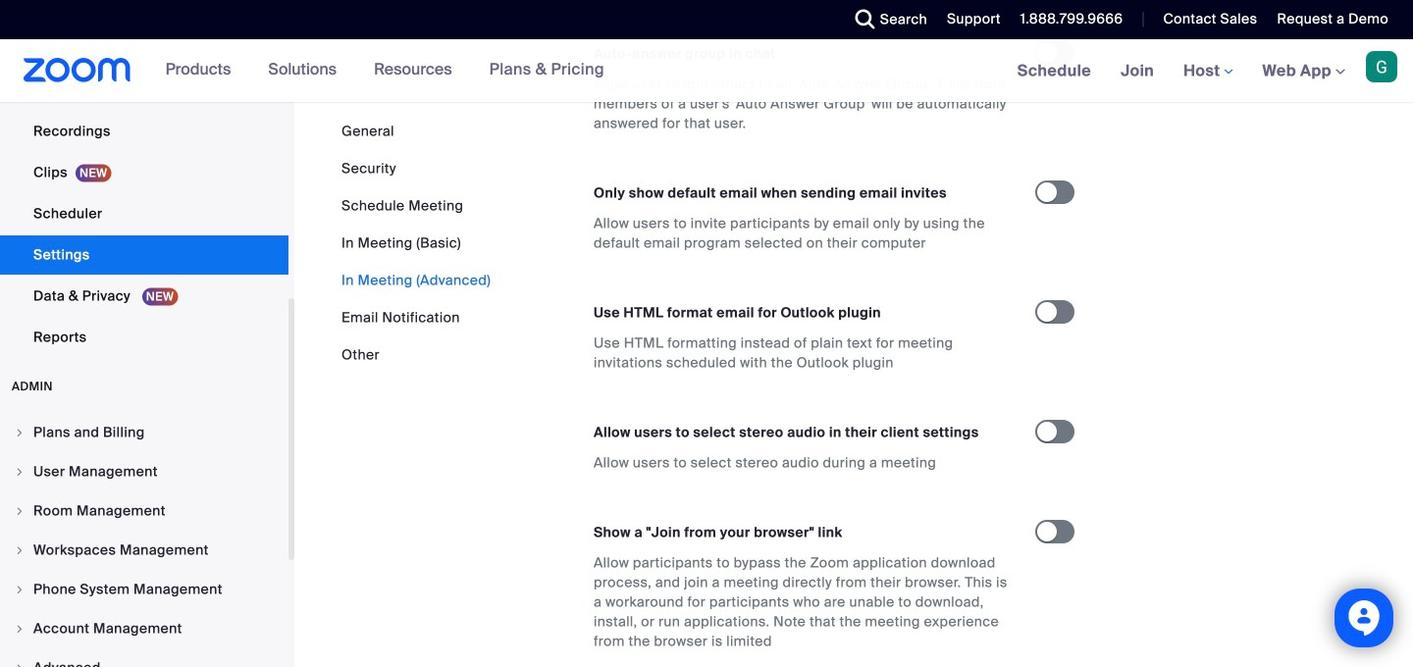 Task type: locate. For each thing, give the bounding box(es) containing it.
menu bar
[[342, 122, 491, 365]]

2 vertical spatial right image
[[14, 663, 26, 667]]

right image
[[14, 427, 26, 439], [14, 466, 26, 478], [14, 663, 26, 667]]

1 right image from the top
[[14, 427, 26, 439]]

menu item
[[0, 414, 289, 451], [0, 453, 289, 491], [0, 493, 289, 530], [0, 532, 289, 569], [0, 571, 289, 609], [0, 610, 289, 648], [0, 650, 289, 667]]

right image for second "menu item" from the top
[[14, 466, 26, 478]]

3 menu item from the top
[[0, 493, 289, 530]]

2 right image from the top
[[14, 545, 26, 557]]

side navigation navigation
[[0, 0, 294, 667]]

2 right image from the top
[[14, 466, 26, 478]]

meetings navigation
[[1003, 39, 1413, 104]]

4 right image from the top
[[14, 623, 26, 635]]

right image
[[14, 505, 26, 517], [14, 545, 26, 557], [14, 584, 26, 596], [14, 623, 26, 635]]

4 menu item from the top
[[0, 532, 289, 569]]

0 vertical spatial right image
[[14, 427, 26, 439]]

1 vertical spatial right image
[[14, 466, 26, 478]]

admin menu menu
[[0, 414, 289, 667]]

zoom logo image
[[24, 58, 131, 82]]

banner
[[0, 39, 1413, 104]]

profile picture image
[[1366, 51, 1398, 82]]

3 right image from the top
[[14, 663, 26, 667]]



Task type: vqa. For each thing, say whether or not it's contained in the screenshot.
third Menu Item from the bottom right icon
yes



Task type: describe. For each thing, give the bounding box(es) containing it.
3 right image from the top
[[14, 584, 26, 596]]

2 menu item from the top
[[0, 453, 289, 491]]

personal menu menu
[[0, 0, 289, 359]]

1 menu item from the top
[[0, 414, 289, 451]]

right image for 1st "menu item" from the top
[[14, 427, 26, 439]]

1 right image from the top
[[14, 505, 26, 517]]

5 menu item from the top
[[0, 571, 289, 609]]

7 menu item from the top
[[0, 650, 289, 667]]

6 menu item from the top
[[0, 610, 289, 648]]

product information navigation
[[151, 39, 619, 102]]

right image for seventh "menu item" from the top of the admin menu menu
[[14, 663, 26, 667]]



